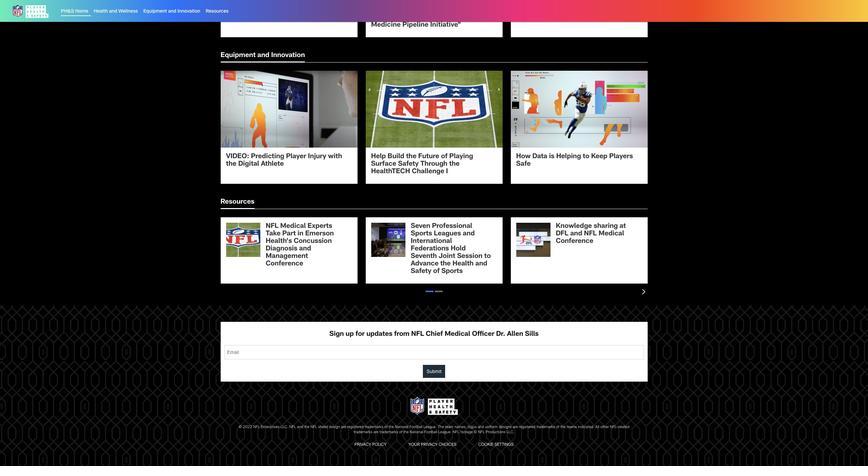 Task type: describe. For each thing, give the bounding box(es) containing it.
conference inside nfl medical experts take part in emerson health's concussion diagnosis and management conference
[[266, 261, 303, 268]]

health's
[[266, 238, 292, 245]]

helping
[[556, 153, 581, 160]]

joint
[[439, 253, 455, 260]]

future
[[418, 153, 439, 160]]

game
[[592, 0, 610, 6]]

data
[[532, 153, 547, 160]]

0 horizontal spatial innovation
[[177, 9, 200, 14]]

care
[[626, 0, 641, 6]]

player
[[286, 153, 306, 160]]

session
[[457, 253, 483, 260]]

Email email field
[[224, 345, 644, 360]]

of inside "nfl announces 2023 roster of medical students participating in league-wide "diversity in sports medicine pipeline initiative""
[[465, 0, 471, 6]]

students
[[398, 7, 428, 14]]

frankfurt, 07.11.2023, fussball, dfl deutsche fussball liga, dfl | nfl medical conference am dfb campus image
[[516, 223, 550, 257]]

safe
[[516, 161, 531, 168]]

2022
[[243, 426, 252, 430]]

safety inside the "seven professional sports leagues and international federations hold seventh joint session to advance the health and safety of sports"
[[411, 268, 431, 275]]

design
[[329, 426, 340, 430]]

federations
[[411, 246, 449, 253]]

none submit inside sign up for updates from nfl chief medical officer dr. allen sills footer
[[423, 365, 445, 378]]

reducing
[[273, 0, 304, 6]]

ph&s
[[61, 9, 74, 14]]

2 vertical spatial sports
[[441, 268, 463, 275]]

0 vertical spatial world-
[[550, 0, 572, 6]]

uniform
[[485, 426, 498, 430]]

nfl presents: reducing lower extremity injuries (video) link
[[221, 0, 357, 22]]

banner containing ph&s home
[[0, 0, 868, 22]]

how data is helping to keep players safe
[[516, 153, 633, 168]]

your
[[409, 443, 420, 448]]

your privacy choices link
[[406, 441, 459, 450]]

sign up for updates from nfl chief medical officer dr. allen sills footer
[[0, 306, 868, 467]]

delivering world-class game day care to the nfl's world-class athletes
[[516, 0, 641, 14]]

pipeline
[[402, 22, 429, 29]]

carousel with 6 items region
[[221, 217, 868, 303]]

video: predicting player injury with the digital athlete link
[[221, 71, 357, 176]]

1 vertical spatial league.
[[438, 431, 452, 435]]

© 2022 nfl enterprises llc. nfl and the nfl shield design are registered trademarks of the national football league. the team names, logos and uniform designs are registered trademarks of the teams indicated. all other nfl-related trademarks are trademarks of the national football league. nfl footage © nfl productions llc.
[[239, 426, 629, 435]]

the
[[438, 426, 444, 430]]

trademarks up "privacy policy"
[[365, 426, 383, 430]]

0 horizontal spatial equipment
[[143, 9, 167, 14]]

0 horizontal spatial national
[[395, 426, 409, 430]]

medical inside footer
[[445, 331, 470, 338]]

medical inside "nfl announces 2023 roster of medical students participating in league-wide "diversity in sports medicine pipeline initiative""
[[371, 7, 397, 14]]

cookie
[[478, 443, 493, 448]]

seventh
[[411, 253, 437, 260]]

privacy
[[355, 443, 371, 448]]

2 registered from the left
[[519, 426, 535, 430]]

extremity
[[226, 7, 257, 14]]

shield
[[318, 426, 328, 430]]

conference inside knowledge sharing at dfl and nfl medical conference
[[556, 238, 593, 245]]

nfl right the enterprises
[[289, 426, 296, 430]]

announces
[[386, 0, 422, 6]]

initiative"
[[430, 22, 461, 29]]

nfl presents: reducing lower extremity injuries (video)
[[226, 0, 325, 14]]

i
[[446, 169, 448, 175]]

down image
[[642, 289, 648, 295]]

video: predicting player injury with the digital athlete
[[226, 153, 342, 168]]

knowledge sharing at dfl and nfl medical conference
[[556, 223, 626, 245]]

to inside delivering world-class game day care to the nfl's world-class athletes
[[516, 7, 523, 14]]

and inside nfl medical experts take part in emerson health's concussion diagnosis and management conference
[[299, 246, 311, 253]]

medical inside knowledge sharing at dfl and nfl medical conference
[[599, 231, 624, 238]]

athletes
[[597, 7, 624, 14]]

injuries
[[259, 7, 283, 14]]

nfl medical experts take part in emerson health's concussion diagnosis and management conference
[[266, 223, 334, 268]]

1 vertical spatial sports
[[411, 231, 432, 238]]

nfl left shield
[[311, 426, 317, 430]]

other
[[600, 426, 609, 430]]

surface
[[371, 161, 396, 168]]

(video)
[[285, 7, 309, 14]]

1 vertical spatial world-
[[556, 7, 577, 14]]

management
[[266, 253, 308, 260]]

cookie settings
[[478, 443, 514, 448]]

nfl down names,
[[453, 431, 459, 435]]

trademarks left teams
[[536, 426, 555, 430]]

teams
[[567, 426, 577, 430]]

advance
[[411, 261, 439, 268]]

from
[[394, 331, 410, 338]]

for
[[356, 331, 365, 338]]

leagues
[[434, 231, 461, 238]]

privacy
[[421, 443, 438, 448]]

knowledge
[[556, 223, 592, 230]]

resources link
[[206, 9, 228, 14]]

0 vertical spatial class
[[572, 0, 590, 6]]

equipment and innovation link
[[143, 9, 200, 14]]

dr.
[[496, 331, 505, 338]]

the up your
[[403, 431, 409, 435]]

privacy policy
[[355, 443, 387, 448]]

trademarks up privacy
[[354, 431, 372, 435]]

is
[[549, 153, 555, 160]]

healthtech
[[371, 169, 410, 175]]

challenge
[[412, 169, 444, 175]]

1 horizontal spatial are
[[373, 431, 379, 435]]

player health and safety logo image
[[11, 3, 50, 19]]

privacy policy link
[[352, 441, 389, 450]]

through
[[420, 161, 447, 168]]

related
[[618, 426, 629, 430]]

0 vertical spatial in
[[473, 7, 478, 14]]

emerson
[[305, 231, 334, 238]]

roster
[[442, 0, 463, 6]]

digital
[[238, 161, 259, 168]]

diagnosis
[[266, 246, 297, 253]]

innovation inside page main content main content
[[271, 52, 305, 59]]



Task type: vqa. For each thing, say whether or not it's contained in the screenshot.
EQUIPMENT within the Page main content main content
yes



Task type: locate. For each thing, give the bounding box(es) containing it.
help build the future of playing surface safety through the healthtech challenge i link
[[366, 71, 503, 184]]

1 vertical spatial to
[[583, 153, 589, 160]]

wellness
[[118, 9, 138, 14]]

0 vertical spatial innovation
[[177, 9, 200, 14]]

the inside the "seven professional sports leagues and international federations hold seventh joint session to advance the health and safety of sports"
[[440, 261, 451, 268]]

0 vertical spatial ©
[[239, 426, 242, 430]]

1 vertical spatial llc.
[[507, 431, 514, 435]]

1 vertical spatial ©
[[474, 431, 477, 435]]

1 horizontal spatial national
[[410, 431, 423, 435]]

to inside how data is helping to keep players safe
[[583, 153, 589, 160]]

0 vertical spatial league.
[[424, 426, 437, 430]]

choices
[[439, 443, 457, 448]]

at
[[620, 223, 626, 230]]

predicting
[[251, 153, 284, 160]]

health inside the "seven professional sports leagues and international federations hold seventh joint session to advance the health and safety of sports"
[[453, 261, 474, 268]]

registered up privacy
[[347, 426, 364, 430]]

hold
[[451, 246, 466, 253]]

0 vertical spatial sports
[[457, 14, 478, 21]]

in down participating
[[449, 14, 455, 21]]

nfl
[[226, 0, 239, 6], [371, 0, 384, 6], [266, 223, 279, 230], [584, 231, 597, 238], [411, 331, 424, 338], [253, 426, 260, 430], [289, 426, 296, 430], [311, 426, 317, 430], [453, 431, 459, 435], [478, 431, 485, 435]]

productions
[[486, 431, 506, 435]]

football up your
[[410, 426, 423, 430]]

1 horizontal spatial health
[[453, 261, 474, 268]]

1 horizontal spatial league.
[[438, 431, 452, 435]]

your privacy choices
[[409, 443, 457, 448]]

world- right the nfl's
[[556, 7, 577, 14]]

1 vertical spatial conference
[[266, 261, 303, 268]]

sports down joint
[[441, 268, 463, 275]]

the right build
[[406, 153, 417, 160]]

0 vertical spatial safety
[[398, 161, 419, 168]]

knowledge sharing at dfl and nfl medical conference link
[[511, 217, 648, 284]]

class left the game
[[572, 0, 590, 6]]

policy
[[372, 443, 387, 448]]

0 vertical spatial conference
[[556, 238, 593, 245]]

0 vertical spatial equipment and innovation
[[143, 9, 200, 14]]

to left keep
[[583, 153, 589, 160]]

sports inside "nfl announces 2023 roster of medical students participating in league-wide "diversity in sports medicine pipeline initiative""
[[457, 14, 478, 21]]

2 vertical spatial to
[[484, 253, 491, 260]]

and inside knowledge sharing at dfl and nfl medical conference
[[570, 231, 582, 238]]

nfl right 2022
[[253, 426, 260, 430]]

wide
[[397, 14, 414, 21]]

delivering world-class game day care to the nfl's world-class athletes link
[[511, 0, 648, 22]]

world-
[[550, 0, 572, 6], [556, 7, 577, 14]]

take
[[266, 231, 281, 238]]

ph&s home link
[[61, 9, 88, 14]]

how data is helping to keep players safe link
[[511, 71, 648, 176]]

llc. down designs
[[507, 431, 514, 435]]

sign
[[329, 331, 344, 338]]

in right participating
[[473, 7, 478, 14]]

1 vertical spatial safety
[[411, 268, 431, 275]]

1 horizontal spatial to
[[516, 7, 523, 14]]

chief
[[426, 331, 443, 338]]

"diversity
[[415, 14, 447, 21]]

league. down the
[[438, 431, 452, 435]]

keep
[[591, 153, 608, 160]]

safety down advance
[[411, 268, 431, 275]]

2 vertical spatial in
[[298, 231, 303, 238]]

nfl inside nfl medical experts take part in emerson health's concussion diagnosis and management conference
[[266, 223, 279, 230]]

1 vertical spatial equipment
[[221, 52, 256, 59]]

1 horizontal spatial equipment and innovation
[[221, 52, 305, 59]]

nfl up league-
[[371, 0, 384, 6]]

allen
[[507, 331, 523, 338]]

0 vertical spatial football
[[410, 426, 423, 430]]

safety inside help build the future of playing surface safety through the healthtech challenge i
[[398, 161, 419, 168]]

medical down 'sharing'
[[599, 231, 624, 238]]

safety down build
[[398, 161, 419, 168]]

national
[[395, 426, 409, 430], [410, 431, 423, 435]]

nfl inside "nfl announces 2023 roster of medical students participating in league-wide "diversity in sports medicine pipeline initiative""
[[371, 0, 384, 6]]

conference down dfl
[[556, 238, 593, 245]]

conference at nfl office on friday, dec. 1, 2023 in new york. (ap images for nfl/adam hunger) image
[[371, 223, 405, 257]]

the left shield
[[304, 426, 310, 430]]

medical
[[371, 7, 397, 14], [280, 223, 306, 230], [599, 231, 624, 238], [445, 331, 470, 338]]

players
[[609, 153, 633, 160]]

conference
[[556, 238, 593, 245], [266, 261, 303, 268]]

are up "policy"
[[373, 431, 379, 435]]

0 vertical spatial llc.
[[281, 426, 288, 430]]

in right part
[[298, 231, 303, 238]]

seven
[[411, 223, 430, 230]]

nfl down 'sharing'
[[584, 231, 597, 238]]

presents:
[[241, 0, 271, 6]]

dfl
[[556, 231, 569, 238]]

1 registered from the left
[[347, 426, 364, 430]]

resources inside banner
[[206, 9, 228, 14]]

equipment
[[143, 9, 167, 14], [221, 52, 256, 59]]

0 horizontal spatial health
[[94, 9, 108, 14]]

1 horizontal spatial llc.
[[507, 431, 514, 435]]

banner
[[0, 0, 868, 22]]

enterprises
[[261, 426, 280, 430]]

medical right 'chief' in the bottom of the page
[[445, 331, 470, 338]]

page main content main content
[[0, 0, 868, 303]]

the
[[525, 7, 535, 14], [406, 153, 417, 160], [226, 161, 236, 168], [449, 161, 460, 168], [440, 261, 451, 268], [304, 426, 310, 430], [389, 426, 394, 430], [560, 426, 566, 430], [403, 431, 409, 435]]

1 vertical spatial football
[[424, 431, 437, 435]]

nfl right from
[[411, 331, 424, 338]]

1 horizontal spatial football
[[424, 431, 437, 435]]

the down joint
[[440, 261, 451, 268]]

in inside nfl medical experts take part in emerson health's concussion diagnosis and management conference
[[298, 231, 303, 238]]

resources inside page main content main content
[[221, 199, 254, 206]]

the inside delivering world-class game day care to the nfl's world-class athletes
[[525, 7, 535, 14]]

1 vertical spatial in
[[449, 14, 455, 21]]

seven professional sports leagues and international federations hold seventh joint session to advance the health and safety of sports link
[[366, 217, 503, 284]]

equipment and innovation inside page main content main content
[[221, 52, 305, 59]]

how
[[516, 153, 531, 160]]

2023
[[424, 0, 440, 6]]

0 vertical spatial to
[[516, 7, 523, 14]]

designs
[[499, 426, 512, 430]]

0 horizontal spatial registered
[[347, 426, 364, 430]]

1 vertical spatial national
[[410, 431, 423, 435]]

health down session
[[453, 261, 474, 268]]

the inside video: predicting player injury with the digital athlete
[[226, 161, 236, 168]]

None submit
[[423, 365, 445, 378]]

sports down seven
[[411, 231, 432, 238]]

nfl up take on the left of the page
[[266, 223, 279, 230]]

class down the game
[[577, 7, 595, 14]]

the down playing
[[449, 161, 460, 168]]

registered right designs
[[519, 426, 535, 430]]

home
[[75, 9, 88, 14]]

video:
[[226, 153, 249, 160]]

0 vertical spatial resources
[[206, 9, 228, 14]]

to down delivering
[[516, 7, 523, 14]]

indicated.
[[578, 426, 594, 430]]

1 horizontal spatial innovation
[[271, 52, 305, 59]]

nfl medical experts take part in emerson health's concussion diagnosis and management conference link
[[221, 217, 357, 284]]

nfl-
[[610, 426, 618, 430]]

the down delivering
[[525, 7, 535, 14]]

cookie settings button
[[476, 441, 516, 450]]

logos
[[468, 426, 477, 430]]

sports down participating
[[457, 14, 478, 21]]

0 vertical spatial national
[[395, 426, 409, 430]]

updates
[[366, 331, 392, 338]]

0 vertical spatial equipment
[[143, 9, 167, 14]]

are right designs
[[513, 426, 518, 430]]

0 horizontal spatial llc.
[[281, 426, 288, 430]]

2 horizontal spatial to
[[583, 153, 589, 160]]

playing
[[449, 153, 473, 160]]

1 horizontal spatial ©
[[474, 431, 477, 435]]

in
[[473, 7, 478, 14], [449, 14, 455, 21], [298, 231, 303, 238]]

delivering
[[516, 0, 549, 6]]

up
[[346, 331, 354, 338]]

1 horizontal spatial in
[[449, 14, 455, 21]]

settings
[[495, 443, 514, 448]]

international
[[411, 238, 452, 245]]

to
[[516, 7, 523, 14], [583, 153, 589, 160], [484, 253, 491, 260]]

injury
[[308, 153, 326, 160]]

day
[[612, 0, 624, 6]]

0 horizontal spatial league.
[[424, 426, 437, 430]]

officer
[[472, 331, 494, 338]]

and
[[109, 9, 117, 14], [168, 9, 176, 14], [257, 52, 269, 59], [463, 231, 475, 238], [570, 231, 582, 238], [299, 246, 311, 253], [475, 261, 487, 268], [297, 426, 303, 430], [478, 426, 484, 430]]

with
[[328, 153, 342, 160]]

sharing
[[594, 223, 618, 230]]

conference down management
[[266, 261, 303, 268]]

1 vertical spatial innovation
[[271, 52, 305, 59]]

nfl announces 2023 roster of medical students participating in league-wide "diversity in sports medicine pipeline initiative"
[[371, 0, 478, 29]]

nfl up cookie
[[478, 431, 485, 435]]

nfl inside the nfl presents: reducing lower extremity injuries (video)
[[226, 0, 239, 6]]

medical up part
[[280, 223, 306, 230]]

footage
[[460, 431, 473, 435]]

athlete
[[261, 161, 284, 168]]

the down 'video:'
[[226, 161, 236, 168]]

are right design
[[341, 426, 346, 430]]

0 horizontal spatial are
[[341, 426, 346, 430]]

the up privacy policy link
[[389, 426, 394, 430]]

part
[[282, 231, 296, 238]]

the left teams
[[560, 426, 566, 430]]

lower
[[305, 0, 325, 6]]

0 horizontal spatial in
[[298, 231, 303, 238]]

© down logos
[[474, 431, 477, 435]]

0 horizontal spatial ©
[[239, 426, 242, 430]]

medical inside nfl medical experts take part in emerson health's concussion diagnosis and management conference
[[280, 223, 306, 230]]

world- up the nfl's
[[550, 0, 572, 6]]

to right session
[[484, 253, 491, 260]]

football up privacy
[[424, 431, 437, 435]]

1 horizontal spatial conference
[[556, 238, 593, 245]]

team
[[445, 426, 453, 430]]

llc. right the enterprises
[[281, 426, 288, 430]]

sills
[[525, 331, 539, 338]]

medical up league-
[[371, 7, 397, 14]]

concussion
[[294, 238, 332, 245]]

©
[[239, 426, 242, 430], [474, 431, 477, 435]]

medicine
[[371, 22, 401, 29]]

1 vertical spatial resources
[[221, 199, 254, 206]]

of inside help build the future of playing surface safety through the healthtech challenge i
[[441, 153, 448, 160]]

1 vertical spatial equipment and innovation
[[221, 52, 305, 59]]

0 horizontal spatial to
[[484, 253, 491, 260]]

0 vertical spatial health
[[94, 9, 108, 14]]

league-
[[371, 14, 397, 21]]

nfl up the 'extremity'
[[226, 0, 239, 6]]

shield vs image
[[226, 223, 260, 257]]

ph&s home
[[61, 9, 88, 14]]

of inside the "seven professional sports leagues and international federations hold seventh joint session to advance the health and safety of sports"
[[433, 268, 440, 275]]

1 vertical spatial class
[[577, 7, 595, 14]]

2 horizontal spatial are
[[513, 426, 518, 430]]

0 horizontal spatial conference
[[266, 261, 303, 268]]

1 horizontal spatial registered
[[519, 426, 535, 430]]

0 horizontal spatial equipment and innovation
[[143, 9, 200, 14]]

phs image
[[408, 396, 460, 417]]

0 horizontal spatial football
[[410, 426, 423, 430]]

2 horizontal spatial in
[[473, 7, 478, 14]]

build
[[388, 153, 404, 160]]

health right the home
[[94, 9, 108, 14]]

sign up for updates from nfl chief medical officer dr. allen sills
[[329, 331, 539, 338]]

to inside the "seven professional sports leagues and international federations hold seventh joint session to advance the health and safety of sports"
[[484, 253, 491, 260]]

nfl's
[[537, 7, 554, 14]]

nfl inside knowledge sharing at dfl and nfl medical conference
[[584, 231, 597, 238]]

football
[[410, 426, 423, 430], [424, 431, 437, 435]]

equipment inside page main content main content
[[221, 52, 256, 59]]

© left 2022
[[239, 426, 242, 430]]

trademarks up "policy"
[[380, 431, 398, 435]]

1 vertical spatial health
[[453, 261, 474, 268]]

1 horizontal spatial equipment
[[221, 52, 256, 59]]

league. left the
[[424, 426, 437, 430]]



